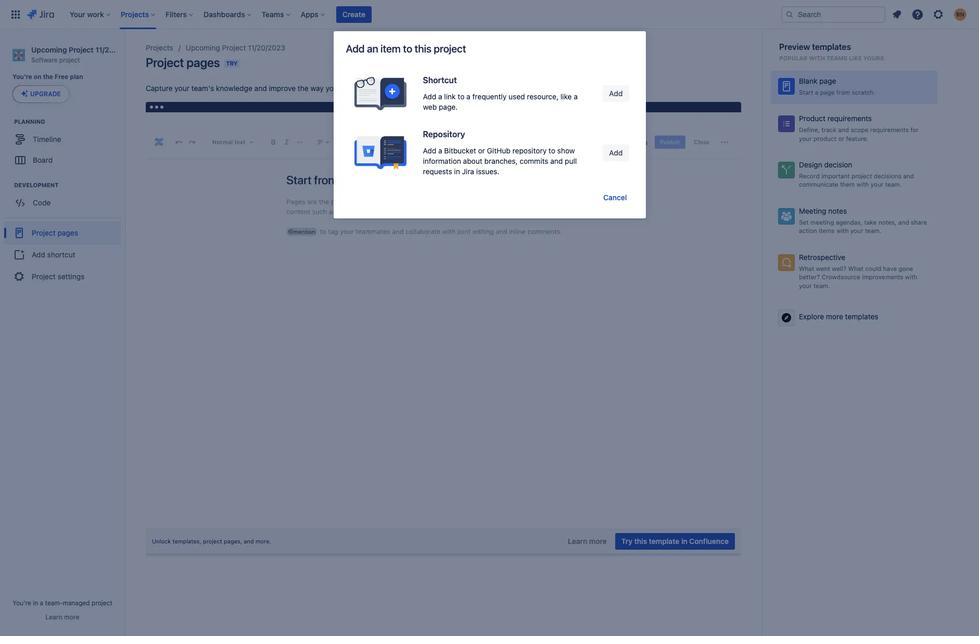 Task type: describe. For each thing, give the bounding box(es) containing it.
blank image
[[780, 80, 793, 93]]

shortcut
[[423, 75, 457, 85]]

your left team's
[[175, 84, 189, 93]]

you
[[326, 84, 338, 93]]

decision
[[824, 160, 852, 169]]

and left improve
[[254, 84, 267, 93]]

team-
[[45, 600, 63, 607]]

template
[[649, 537, 679, 546]]

planning group
[[5, 118, 124, 174]]

requests
[[423, 167, 452, 176]]

a inside blank page start a page from scratch.
[[815, 88, 818, 96]]

code link
[[5, 193, 120, 214]]

went
[[816, 265, 830, 273]]

done.
[[371, 84, 390, 93]]

to inside "add a bitbucket or github repository to show information about branches, commits and pull requests in jira issues."
[[549, 146, 555, 155]]

free
[[55, 73, 68, 81]]

0 vertical spatial page
[[819, 77, 836, 85]]

way
[[310, 84, 324, 93]]

commits
[[520, 157, 548, 166]]

project inside add an item to this project dialog
[[434, 43, 466, 55]]

0 horizontal spatial learn more button
[[45, 614, 79, 622]]

blank page start a page from scratch.
[[799, 77, 875, 96]]

action
[[799, 227, 817, 235]]

yours
[[863, 55, 884, 61]]

1 vertical spatial page
[[820, 88, 835, 96]]

you're for you're in a team-managed project
[[13, 600, 31, 607]]

cancel button
[[597, 189, 633, 206]]

add shortcut
[[32, 250, 75, 259]]

from
[[836, 88, 850, 96]]

unlock
[[152, 538, 171, 545]]

bitbucket
[[444, 146, 476, 155]]

used
[[509, 92, 525, 101]]

repository
[[513, 146, 547, 155]]

design
[[799, 160, 822, 169]]

more image
[[780, 312, 793, 324]]

more.
[[255, 538, 271, 545]]

frequently
[[472, 92, 507, 101]]

team. for retrospective
[[814, 282, 830, 290]]

decision image
[[780, 164, 793, 177]]

add button for repository
[[603, 145, 629, 161]]

set
[[799, 218, 809, 226]]

settings
[[58, 272, 84, 281]]

search image
[[785, 10, 794, 18]]

preview templates popular with teams like yours
[[779, 42, 884, 61]]

0 horizontal spatial the
[[43, 73, 53, 81]]

or inside product requirements define, track and scope requirements for your product or feature.
[[838, 135, 844, 142]]

to for this
[[403, 43, 412, 55]]

upgrade button
[[13, 86, 69, 103]]

try
[[621, 537, 632, 546]]

2 vertical spatial more
[[64, 614, 79, 621]]

plan
[[70, 73, 83, 81]]

explore
[[799, 312, 824, 321]]

crowdsource
[[822, 273, 860, 281]]

shortcut
[[47, 250, 75, 259]]

better?
[[799, 273, 820, 281]]

notes
[[828, 207, 847, 216]]

project down projects link on the left of page
[[146, 55, 184, 70]]

knowledge
[[216, 84, 252, 93]]

blank
[[799, 77, 817, 85]]

project left pages,
[[203, 538, 222, 545]]

meeting
[[810, 218, 834, 226]]

upcoming project 11/20/2023
[[186, 43, 285, 52]]

you're for you're on the free plan
[[12, 73, 32, 81]]

cancel
[[603, 193, 627, 202]]

upcoming for upcoming project 11/20/2023 software project
[[31, 45, 67, 54]]

work
[[353, 84, 369, 93]]

add an item to this project dialog
[[333, 31, 646, 219]]

1 vertical spatial learn
[[45, 614, 62, 621]]

your inside the design decision record important project decisions and communicate them with your team.
[[871, 181, 883, 189]]

start
[[799, 88, 813, 96]]

development group
[[5, 181, 124, 217]]

projects
[[146, 43, 173, 52]]

explore more templates button
[[771, 302, 937, 333]]

templates inside button
[[845, 312, 878, 321]]

branches,
[[484, 157, 518, 166]]

project inside upcoming project 11/20/2023 software project
[[69, 45, 94, 54]]

group containing project pages
[[4, 218, 121, 292]]

retrospective
[[799, 253, 845, 262]]

11/20/2023 for upcoming project 11/20/2023 software project
[[95, 45, 135, 54]]

your inside meeting notes set meeting agendas, take notes, and share action items with your team.
[[850, 227, 863, 235]]

capture
[[146, 84, 173, 93]]

Search field
[[781, 6, 885, 23]]

item
[[381, 43, 401, 55]]

2 what from the left
[[848, 265, 863, 273]]

web
[[423, 103, 437, 111]]

take
[[864, 218, 877, 226]]

project down "add shortcut"
[[32, 272, 56, 281]]

product requirements image
[[780, 118, 793, 130]]

board link
[[5, 150, 120, 171]]

0 vertical spatial project pages
[[146, 55, 220, 70]]

team. for meeting notes
[[865, 227, 881, 235]]

project settings
[[32, 272, 84, 281]]

notes,
[[878, 218, 897, 226]]

teams
[[827, 55, 847, 61]]

you're on the free plan
[[12, 73, 83, 81]]

well?
[[832, 265, 846, 273]]

information
[[423, 157, 461, 166]]

a inside "add a bitbucket or github repository to show information about branches, commits and pull requests in jira issues."
[[438, 146, 442, 155]]

with inside preview templates popular with teams like yours
[[809, 55, 825, 61]]

design decision record important project decisions and communicate them with your team.
[[799, 160, 914, 189]]

try this template in confluence
[[621, 537, 729, 546]]

add a bitbucket or github repository to show information about branches, commits and pull requests in jira issues.
[[423, 146, 577, 176]]

your inside product requirements define, track and scope requirements for your product or feature.
[[799, 135, 812, 142]]

team. inside the design decision record important project decisions and communicate them with your team.
[[885, 181, 902, 189]]

define,
[[799, 126, 820, 134]]

pull
[[565, 157, 577, 166]]

a left team-
[[40, 600, 43, 607]]

0 horizontal spatial learn more
[[45, 614, 79, 621]]

like inside preview templates popular with teams like yours
[[849, 55, 862, 61]]

github
[[487, 146, 511, 155]]

retrospective image
[[780, 257, 793, 269]]



Task type: locate. For each thing, give the bounding box(es) containing it.
1 add button from the top
[[603, 85, 629, 102]]

and left more.
[[244, 538, 254, 545]]

1 horizontal spatial like
[[849, 55, 862, 61]]

0 vertical spatial or
[[838, 135, 844, 142]]

and down show
[[550, 157, 563, 166]]

add button for shortcut
[[603, 85, 629, 102]]

1 vertical spatial the
[[298, 84, 309, 93]]

add for add an item to this project
[[346, 43, 365, 55]]

upcoming project 11/20/2023 software project
[[31, 45, 135, 64]]

with inside the design decision record important project decisions and communicate them with your team.
[[857, 181, 869, 189]]

your
[[175, 84, 189, 93], [799, 135, 812, 142], [871, 181, 883, 189], [850, 227, 863, 235], [799, 282, 812, 290]]

software
[[31, 56, 57, 64]]

improve
[[269, 84, 296, 93]]

0 horizontal spatial like
[[560, 92, 572, 101]]

project right the managed
[[92, 600, 112, 607]]

page left from
[[820, 88, 835, 96]]

page right blank
[[819, 77, 836, 85]]

a left link
[[438, 92, 442, 101]]

or up about
[[478, 146, 485, 155]]

in right template
[[681, 537, 687, 546]]

2 you're from the top
[[13, 600, 31, 607]]

2 horizontal spatial in
[[681, 537, 687, 546]]

with inside retrospective what went well? what could have gone better? crowdsource improvements with your team.
[[905, 273, 917, 281]]

with down the agendas,
[[836, 227, 849, 235]]

communicate
[[799, 181, 838, 189]]

pages up team's
[[186, 55, 220, 70]]

team. inside meeting notes set meeting agendas, take notes, and share action items with your team.
[[865, 227, 881, 235]]

or
[[838, 135, 844, 142], [478, 146, 485, 155]]

1 horizontal spatial learn
[[568, 537, 587, 546]]

in inside button
[[681, 537, 687, 546]]

2 add button from the top
[[603, 145, 629, 161]]

templates,
[[173, 538, 201, 545]]

0 vertical spatial this
[[415, 43, 431, 55]]

learn more
[[568, 537, 607, 546], [45, 614, 79, 621]]

1 horizontal spatial the
[[298, 84, 309, 93]]

upcoming inside upcoming project 11/20/2023 software project
[[31, 45, 67, 54]]

0 horizontal spatial or
[[478, 146, 485, 155]]

popular
[[779, 55, 808, 61]]

1 horizontal spatial project pages
[[146, 55, 220, 70]]

1 vertical spatial templates
[[845, 312, 878, 321]]

your down define,
[[799, 135, 812, 142]]

and inside product requirements define, track and scope requirements for your product or feature.
[[838, 126, 849, 134]]

learn left try
[[568, 537, 587, 546]]

what up the better?
[[799, 265, 814, 273]]

learn more button
[[562, 534, 613, 550], [45, 614, 79, 622]]

to left show
[[549, 146, 555, 155]]

project pages down projects link on the left of page
[[146, 55, 220, 70]]

0 horizontal spatial team.
[[814, 282, 830, 290]]

like right resource,
[[560, 92, 572, 101]]

meeting
[[799, 207, 826, 216]]

add a link to a frequently used resource, like a web page.
[[423, 92, 578, 111]]

them
[[840, 181, 855, 189]]

planning
[[14, 118, 45, 125]]

more inside button
[[826, 312, 843, 321]]

more down the managed
[[64, 614, 79, 621]]

project pages up "add shortcut"
[[32, 228, 78, 237]]

2 vertical spatial in
[[33, 600, 38, 607]]

team. down 'take'
[[865, 227, 881, 235]]

0 vertical spatial learn more button
[[562, 534, 613, 550]]

project up plan
[[69, 45, 94, 54]]

for
[[910, 126, 919, 134]]

page.
[[439, 103, 458, 111]]

learn more button down the you're in a team-managed project
[[45, 614, 79, 622]]

to right item
[[403, 43, 412, 55]]

2 horizontal spatial team.
[[885, 181, 902, 189]]

1 horizontal spatial or
[[838, 135, 844, 142]]

repository
[[423, 130, 465, 139]]

11/20/2023 left projects link on the left of page
[[95, 45, 135, 54]]

learn more button left try
[[562, 534, 613, 550]]

1 vertical spatial project pages
[[32, 228, 78, 237]]

project up "add shortcut"
[[32, 228, 56, 237]]

0 horizontal spatial this
[[415, 43, 431, 55]]

pages up shortcut
[[58, 228, 78, 237]]

2 horizontal spatial to
[[549, 146, 555, 155]]

this
[[415, 43, 431, 55], [634, 537, 647, 546]]

0 vertical spatial like
[[849, 55, 862, 61]]

you're left team-
[[13, 600, 31, 607]]

0 vertical spatial the
[[43, 73, 53, 81]]

the right on
[[43, 73, 53, 81]]

you're
[[12, 73, 32, 81], [13, 600, 31, 607]]

1 vertical spatial team.
[[865, 227, 881, 235]]

issues.
[[476, 167, 499, 176]]

2 horizontal spatial more
[[826, 312, 843, 321]]

11/20/2023
[[248, 43, 285, 52], [95, 45, 135, 54]]

project up shortcut
[[434, 43, 466, 55]]

0 vertical spatial in
[[454, 167, 460, 176]]

0 horizontal spatial what
[[799, 265, 814, 273]]

project up plan
[[59, 56, 80, 64]]

learn more left try
[[568, 537, 607, 546]]

about
[[463, 157, 482, 166]]

project pages
[[146, 55, 220, 70], [32, 228, 78, 237]]

try
[[226, 60, 238, 67]]

jira
[[462, 167, 474, 176]]

your down decisions
[[871, 181, 883, 189]]

requirements left for
[[870, 126, 909, 134]]

a right resource,
[[574, 92, 578, 101]]

1 horizontal spatial in
[[454, 167, 460, 176]]

and left share
[[898, 218, 909, 226]]

upcoming up software
[[31, 45, 67, 54]]

0 vertical spatial add button
[[603, 85, 629, 102]]

1 vertical spatial learn more
[[45, 614, 79, 621]]

create banner
[[0, 0, 979, 29]]

add shortcut button
[[4, 245, 121, 266]]

confluence
[[689, 537, 729, 546]]

development
[[14, 182, 59, 189]]

project inside the design decision record important project decisions and communicate them with your team.
[[851, 172, 872, 180]]

this right try
[[634, 537, 647, 546]]

scratch.
[[852, 88, 875, 96]]

project
[[434, 43, 466, 55], [59, 56, 80, 64], [851, 172, 872, 180], [203, 538, 222, 545], [92, 600, 112, 607]]

share
[[911, 218, 927, 226]]

code
[[33, 198, 51, 207]]

projects link
[[146, 42, 173, 54]]

0 vertical spatial templates
[[812, 42, 851, 52]]

this inside button
[[634, 537, 647, 546]]

capture your team's knowledge and improve the way you get work done.
[[146, 84, 390, 93]]

to right link
[[458, 92, 464, 101]]

on
[[34, 73, 41, 81]]

add inside button
[[32, 250, 45, 259]]

1 horizontal spatial more
[[589, 537, 607, 546]]

1 horizontal spatial 11/20/2023
[[248, 43, 285, 52]]

1 vertical spatial this
[[634, 537, 647, 546]]

your down the agendas,
[[850, 227, 863, 235]]

like inside add a link to a frequently used resource, like a web page.
[[560, 92, 572, 101]]

with down gone
[[905, 273, 917, 281]]

team. inside retrospective what went well? what could have gone better? crowdsource improvements with your team.
[[814, 282, 830, 290]]

show
[[557, 146, 575, 155]]

the left way
[[298, 84, 309, 93]]

and inside the design decision record important project decisions and communicate them with your team.
[[903, 172, 914, 180]]

upcoming for upcoming project 11/20/2023
[[186, 43, 220, 52]]

0 vertical spatial learn more
[[568, 537, 607, 546]]

project inside upcoming project 11/20/2023 software project
[[59, 56, 80, 64]]

requirements up scope
[[827, 114, 872, 123]]

templates inside preview templates popular with teams like yours
[[812, 42, 851, 52]]

project settings link
[[4, 266, 121, 289]]

try this template in confluence button
[[615, 534, 735, 550]]

team. down the better?
[[814, 282, 830, 290]]

1 horizontal spatial to
[[458, 92, 464, 101]]

with right them
[[857, 181, 869, 189]]

preview
[[779, 42, 810, 52]]

in left jira
[[454, 167, 460, 176]]

add for add a link to a frequently used resource, like a web page.
[[423, 92, 436, 101]]

track
[[822, 126, 836, 134]]

important
[[821, 172, 850, 180]]

11/20/2023 inside upcoming project 11/20/2023 software project
[[95, 45, 135, 54]]

meeting notes image
[[780, 210, 793, 223]]

to
[[403, 43, 412, 55], [458, 92, 464, 101], [549, 146, 555, 155]]

1 horizontal spatial this
[[634, 537, 647, 546]]

scope
[[851, 126, 868, 134]]

add inside add a link to a frequently used resource, like a web page.
[[423, 92, 436, 101]]

add an item to this project
[[346, 43, 466, 55]]

items
[[819, 227, 835, 235]]

0 horizontal spatial 11/20/2023
[[95, 45, 135, 54]]

page
[[819, 77, 836, 85], [820, 88, 835, 96]]

timeline
[[33, 135, 61, 144]]

pages,
[[224, 538, 242, 545]]

upcoming up team's
[[186, 43, 220, 52]]

with
[[809, 55, 825, 61], [857, 181, 869, 189], [836, 227, 849, 235], [905, 273, 917, 281]]

1 vertical spatial to
[[458, 92, 464, 101]]

get
[[340, 84, 351, 93]]

a up information
[[438, 146, 442, 155]]

1 vertical spatial more
[[589, 537, 607, 546]]

1 horizontal spatial learn more
[[568, 537, 607, 546]]

product
[[799, 114, 826, 123]]

1 horizontal spatial upcoming
[[186, 43, 220, 52]]

and right track
[[838, 126, 849, 134]]

1 horizontal spatial team.
[[865, 227, 881, 235]]

managed
[[63, 600, 90, 607]]

this right item
[[415, 43, 431, 55]]

[object object] confluence template image
[[146, 112, 741, 447]]

add for add a bitbucket or github repository to show information about branches, commits and pull requests in jira issues.
[[423, 146, 436, 155]]

0 vertical spatial more
[[826, 312, 843, 321]]

feature.
[[846, 135, 869, 142]]

1 you're from the top
[[12, 73, 32, 81]]

team's
[[191, 84, 214, 93]]

team.
[[885, 181, 902, 189], [865, 227, 881, 235], [814, 282, 830, 290]]

pages inside group
[[58, 228, 78, 237]]

requirements
[[827, 114, 872, 123], [870, 126, 909, 134]]

board
[[33, 156, 53, 164]]

templates up teams in the right of the page
[[812, 42, 851, 52]]

to inside add a link to a frequently used resource, like a web page.
[[458, 92, 464, 101]]

agendas,
[[836, 218, 863, 226]]

add inside "add a bitbucket or github repository to show information about branches, commits and pull requests in jira issues."
[[423, 146, 436, 155]]

0 horizontal spatial to
[[403, 43, 412, 55]]

and right decisions
[[903, 172, 914, 180]]

what right well?
[[848, 265, 863, 273]]

templates down crowdsource in the right of the page
[[845, 312, 878, 321]]

timeline link
[[5, 129, 120, 150]]

0 vertical spatial team.
[[885, 181, 902, 189]]

like left yours
[[849, 55, 862, 61]]

improvements
[[862, 273, 903, 281]]

link
[[444, 92, 456, 101]]

1 vertical spatial learn more button
[[45, 614, 79, 622]]

project up them
[[851, 172, 872, 180]]

project up 'try'
[[222, 43, 246, 52]]

1 horizontal spatial what
[[848, 265, 863, 273]]

your inside retrospective what went well? what could have gone better? crowdsource improvements with your team.
[[799, 282, 812, 290]]

1 vertical spatial you're
[[13, 600, 31, 607]]

a right link
[[466, 92, 470, 101]]

what
[[799, 265, 814, 273], [848, 265, 863, 273]]

project pages inside group
[[32, 228, 78, 237]]

0 vertical spatial requirements
[[827, 114, 872, 123]]

1 horizontal spatial learn more button
[[562, 534, 613, 550]]

in inside "add a bitbucket or github repository to show information about branches, commits and pull requests in jira issues."
[[454, 167, 460, 176]]

with left teams in the right of the page
[[809, 55, 825, 61]]

and inside meeting notes set meeting agendas, take notes, and share action items with your team.
[[898, 218, 909, 226]]

upgrade
[[30, 90, 61, 98]]

group
[[4, 218, 121, 292]]

0 horizontal spatial more
[[64, 614, 79, 621]]

create
[[342, 10, 365, 18]]

you're in a team-managed project
[[13, 600, 112, 607]]

0 horizontal spatial project pages
[[32, 228, 78, 237]]

your down the better?
[[799, 282, 812, 290]]

1 vertical spatial in
[[681, 537, 687, 546]]

1 vertical spatial requirements
[[870, 126, 909, 134]]

0 vertical spatial to
[[403, 43, 412, 55]]

and inside "add a bitbucket or github repository to show information about branches, commits and pull requests in jira issues."
[[550, 157, 563, 166]]

1 what from the left
[[799, 265, 814, 273]]

project pages link
[[4, 222, 121, 245]]

0 horizontal spatial learn
[[45, 614, 62, 621]]

1 horizontal spatial pages
[[186, 55, 220, 70]]

or inside "add a bitbucket or github repository to show information about branches, commits and pull requests in jira issues."
[[478, 146, 485, 155]]

11/20/2023 up capture your team's knowledge and improve the way you get work done.
[[248, 43, 285, 52]]

add for add shortcut
[[32, 250, 45, 259]]

project
[[222, 43, 246, 52], [69, 45, 94, 54], [146, 55, 184, 70], [32, 228, 56, 237], [32, 272, 56, 281]]

decisions
[[874, 172, 901, 180]]

1 vertical spatial like
[[560, 92, 572, 101]]

0 horizontal spatial in
[[33, 600, 38, 607]]

1 vertical spatial add button
[[603, 145, 629, 161]]

11/20/2023 for upcoming project 11/20/2023
[[248, 43, 285, 52]]

0 horizontal spatial pages
[[58, 228, 78, 237]]

1 vertical spatial or
[[478, 146, 485, 155]]

0 vertical spatial pages
[[186, 55, 220, 70]]

2 vertical spatial team.
[[814, 282, 830, 290]]

team. down decisions
[[885, 181, 902, 189]]

product
[[814, 135, 837, 142]]

to for a
[[458, 92, 464, 101]]

a right start
[[815, 88, 818, 96]]

more right explore
[[826, 312, 843, 321]]

2 vertical spatial to
[[549, 146, 555, 155]]

primary element
[[6, 0, 781, 29]]

or left feature.
[[838, 135, 844, 142]]

0 vertical spatial you're
[[12, 73, 32, 81]]

resource,
[[527, 92, 558, 101]]

you're left on
[[12, 73, 32, 81]]

retrospective what went well? what could have gone better? crowdsource improvements with your team.
[[799, 253, 917, 290]]

this inside dialog
[[415, 43, 431, 55]]

0 horizontal spatial upcoming
[[31, 45, 67, 54]]

in left team-
[[33, 600, 38, 607]]

jira image
[[27, 8, 54, 21], [27, 8, 54, 21]]

1 vertical spatial pages
[[58, 228, 78, 237]]

learn more down the you're in a team-managed project
[[45, 614, 79, 621]]

more left try
[[589, 537, 607, 546]]

more
[[826, 312, 843, 321], [589, 537, 607, 546], [64, 614, 79, 621]]

learn down team-
[[45, 614, 62, 621]]

0 vertical spatial learn
[[568, 537, 587, 546]]

with inside meeting notes set meeting agendas, take notes, and share action items with your team.
[[836, 227, 849, 235]]



Task type: vqa. For each thing, say whether or not it's contained in the screenshot.
and inside Design decision Record important project decisions and communicate them with your team.
yes



